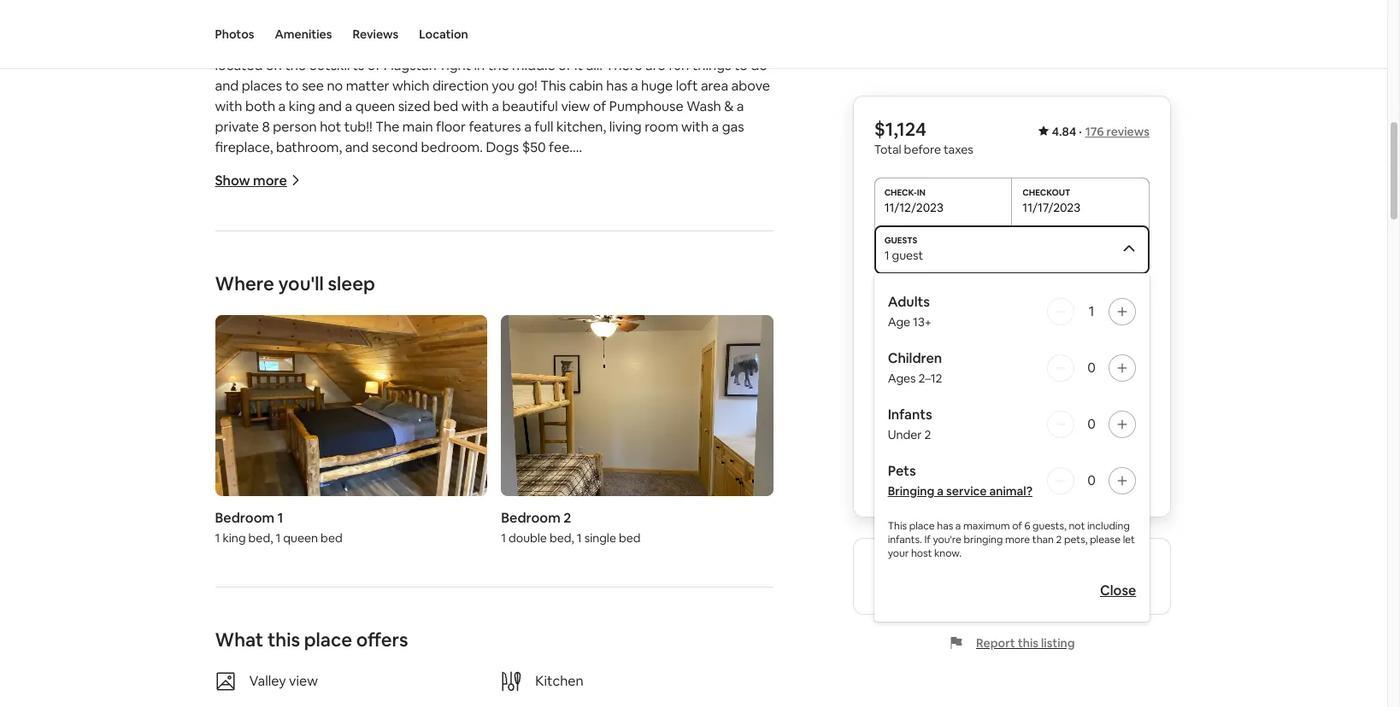 Task type: vqa. For each thing, say whether or not it's contained in the screenshot.
Safety related to Safety concerns
no



Task type: locate. For each thing, give the bounding box(es) containing it.
private
[[215, 118, 259, 136], [614, 446, 658, 464]]

the
[[375, 118, 400, 136], [215, 200, 239, 218], [215, 364, 239, 382], [514, 405, 538, 423], [215, 549, 239, 567], [345, 610, 369, 628]]

0 vertical spatial minutes
[[215, 569, 266, 587]]

large
[[577, 200, 608, 218], [579, 446, 611, 464]]

1 horizontal spatial host
[[530, 487, 558, 505]]

this for what
[[268, 629, 300, 653]]

1 horizontal spatial right
[[441, 56, 471, 74]]

0 vertical spatial flagstaff.
[[285, 610, 342, 628]]

with up popcorn
[[408, 405, 435, 423]]

1 vertical spatial flagstaff
[[550, 302, 604, 320]]

0 vertical spatial before
[[905, 142, 942, 157]]

1 inside 1 guest popup button
[[885, 248, 890, 263]]

hot left tub!! at left
[[320, 118, 341, 136]]

0 horizontal spatial also
[[411, 631, 436, 649]]

bear's inside the bear's den is conveniently located to all of the flagstaff area attractions. within 30 minutes you can visit sedona, snow bowl ski resort, bearizona, oak creek canyon, williams (grand canyon railway), lake mary, meteor crater, lowell observatory, and downtown flagstaff. the grand canyon south rim is a little over an hour away. phoenix is less than 2 hours south. we are also less than 10 minutes drive to pullium airport in flagstaff. rental cars are available at the airport or contact us to set up arrangements for pickup or drop off.
[[242, 549, 280, 567]]

an
[[613, 610, 628, 628]]

0 horizontal spatial right
[[215, 467, 245, 485]]

1 vertical spatial over
[[582, 610, 610, 628]]

bed inside the bedroom 1 1 king bed, 1 queen bed
[[321, 531, 343, 546]]

and down no
[[318, 97, 342, 115]]

watching
[[416, 241, 474, 259]]

this up the drop
[[268, 629, 300, 653]]

cozy
[[302, 200, 331, 218]]

popcorn
[[400, 426, 454, 444]]

3 0 from the top
[[1088, 472, 1096, 490]]

view down rental
[[289, 673, 318, 691]]

a right book
[[250, 302, 257, 320]]

at right available
[[427, 651, 440, 669]]

door!
[[329, 467, 362, 485]]

0 vertical spatial at
[[498, 405, 511, 423]]

bedroom 1 1 king bed, 1 queen bed
[[215, 510, 343, 546]]

the
[[293, 36, 314, 54], [584, 36, 606, 54], [285, 56, 306, 74], [488, 56, 509, 74], [451, 200, 473, 218], [215, 220, 236, 238], [384, 220, 405, 238], [358, 241, 379, 259], [477, 241, 499, 259], [425, 302, 446, 320], [323, 364, 344, 382], [709, 426, 730, 444], [506, 487, 527, 505], [614, 487, 635, 505], [321, 508, 342, 526], [507, 549, 529, 567], [443, 651, 464, 669]]

1 outdoor from the left
[[284, 446, 335, 464]]

this inside this place has a maximum of 6 guests, not including infants. if you're bringing more than 2 pets, please let your host know.
[[888, 520, 908, 533]]

pickup
[[215, 672, 257, 690]]

pricing
[[488, 323, 531, 341]]

main
[[403, 118, 433, 136], [476, 200, 506, 218], [347, 364, 378, 382]]

your up airbnb
[[888, 547, 909, 561]]

person up the dogs
[[671, 446, 715, 464]]

1 horizontal spatial bedroom
[[501, 510, 561, 528]]

can inside the bedroom on the main floor features a log frame bunk bed with a full size bed on bottom and twin on top. several amenities are included with your stay at the bear's den. these include a stone gas fireplace, a washer/dryer, popcorn machine, full kitchen, heated tile floor in the bathroom, outdoor gas log fire pit, gas outdoor grill, and a large private 8 person hot tub right outside your door! very quiet and cozy. 1-2 parking spaces. max of 2 dogs under 50# each are allowed with a $50 pet fee, please let the host know at the time of booking so it can be added to the cleaning fee.
[[215, 508, 238, 526]]

0 horizontal spatial you
[[269, 569, 291, 587]]

under
[[706, 467, 743, 485]]

before down $1,124
[[905, 142, 942, 157]]

this left 'listing'
[[1018, 636, 1039, 651]]

place inside this place has a maximum of 6 guests, not including infants. if you're bringing more than 2 pets, please let your host know.
[[910, 520, 935, 533]]

outskirts
[[309, 56, 364, 74]]

in inside the bear's den is conveniently located to all of the flagstaff area attractions. within 30 minutes you can visit sedona, snow bowl ski resort, bearizona, oak creek canyon, williams (grand canyon railway), lake mary, meteor crater, lowell observatory, and downtown flagstaff. the grand canyon south rim is a little over an hour away. phoenix is less than 2 hours south. we are also less than 10 minutes drive to pullium airport in flagstaff. rental cars are available at the airport or contact us to set up arrangements for pickup or drop off.
[[715, 631, 725, 649]]

where
[[215, 272, 274, 296]]

less down downtown
[[215, 631, 239, 649]]

1 guest button
[[875, 226, 1150, 274]]

1 horizontal spatial $50
[[522, 138, 546, 156]]

pumphouse inside the loft has a cozy reading area while the main floor has a large balcony deck right out the sliding glass door from the living room that over looks pumphouse wash. enjoy your morning coffee out on the deck watching the sun rise and maybe even wildlife also enjoying their breakfast!
[[576, 220, 650, 238]]

None radio
[[1120, 352, 1139, 371]]

large up maybe at the left top of the page
[[577, 200, 608, 218]]

in up details.
[[536, 302, 547, 320]]

you
[[943, 481, 963, 497]]

1 horizontal spatial living
[[609, 118, 642, 136]]

pets,
[[1065, 533, 1088, 547]]

of right "all"
[[491, 549, 504, 567]]

photos button
[[215, 0, 254, 68]]

1 horizontal spatial minutes
[[514, 631, 564, 649]]

1 horizontal spatial before
[[1064, 374, 1096, 388]]

0 vertical spatial hot
[[320, 118, 341, 136]]

0 vertical spatial large
[[577, 200, 608, 218]]

1 horizontal spatial or
[[513, 651, 527, 669]]

partial
[[917, 388, 948, 402]]

1 vertical spatial flagstaff.
[[215, 651, 272, 669]]

won't
[[966, 481, 996, 497]]

bed inside come enjoy the bear's den, a new log cabin nestled high in the pines and centrally located on the outskirts of flagstaff right in the middle of it all! there are fun things to do and places to see no matter which direction you go! this cabin has a huge loft area above with both a king and a queen sized bed with a beautiful view of pumphouse wash & a private 8 person hot tub!! the main floor features a full kitchen, living room with a gas fireplace, bathroom, and second bedroom. dogs $50 fee.
[[434, 97, 458, 115]]

before inside refundable free cancellation for 48 hours. cancel before nov 5 for a partial refund.
[[1064, 374, 1096, 388]]

1 horizontal spatial 8
[[661, 446, 669, 464]]

1 vertical spatial deck
[[382, 241, 413, 259]]

1 horizontal spatial than
[[465, 631, 494, 649]]

under
[[888, 427, 922, 443]]

gas inside come enjoy the bear's den, a new log cabin nestled high in the pines and centrally located on the outskirts of flagstaff right in the middle of it all! there are fun things to do and places to see no matter which direction you go! this cabin has a huge loft area above with both a king and a queen sized bed with a beautiful view of pumphouse wash & a private 8 person hot tub!! the main floor features a full kitchen, living room with a gas fireplace, bathroom, and second bedroom. dogs $50 fee.
[[722, 118, 744, 136]]

for down the phoenix
[[749, 651, 767, 669]]

let up close
[[1123, 533, 1136, 547]]

the up see
[[285, 56, 306, 74]]

features inside come enjoy the bear's den, a new log cabin nestled high in the pines and centrally located on the outskirts of flagstaff right in the middle of it all! there are fun things to do and places to see no matter which direction you go! this cabin has a huge loft area above with both a king and a queen sized bed with a beautiful view of pumphouse wash & a private 8 person hot tub!! the main floor features a full kitchen, living room with a gas fireplace, bathroom, and second bedroom. dogs $50 fee.
[[469, 118, 521, 136]]

1 vertical spatial area
[[385, 200, 413, 218]]

0 vertical spatial this
[[541, 77, 566, 95]]

1 horizontal spatial person
[[671, 446, 715, 464]]

before left nov
[[1064, 374, 1096, 388]]

kitchen, down 'beautiful'
[[556, 118, 606, 136]]

bedroom.
[[421, 138, 483, 156]]

deck up wash.
[[664, 200, 695, 218]]

0 vertical spatial view
[[561, 97, 590, 115]]

loft inside the loft has a cozy reading area while the main floor has a large balcony deck right out the sliding glass door from the living room that over looks pumphouse wash. enjoy your morning coffee out on the deck watching the sun rise and maybe even wildlife also enjoying their breakfast!
[[242, 200, 264, 218]]

2 bedroom from the left
[[501, 510, 561, 528]]

1 vertical spatial fireplace,
[[240, 426, 298, 444]]

a up tub!! at left
[[345, 97, 352, 115]]

sleep
[[328, 272, 375, 296]]

0 vertical spatial king
[[289, 97, 315, 115]]

photography
[[260, 302, 343, 320]]

bed inside bedroom 2 1 double bed, 1 single bed
[[619, 531, 641, 546]]

0 horizontal spatial area
[[385, 200, 413, 218]]

1-
[[494, 467, 505, 485]]

2 horizontal spatial at
[[598, 487, 611, 505]]

there
[[606, 56, 642, 74]]

bear's down the bedroom 1 1 king bed, 1 queen bed
[[242, 549, 280, 567]]

0 horizontal spatial at
[[427, 651, 440, 669]]

2 horizontal spatial area
[[701, 77, 728, 95]]

than down south
[[465, 631, 494, 649]]

has up sliding
[[267, 200, 289, 218]]

bringing a service animal? button
[[888, 484, 1033, 499]]

full left size
[[645, 364, 664, 382]]

a inside this place has a maximum of 6 guests, not including infants. if you're bringing more than 2 pets, please let your host know.
[[956, 520, 962, 533]]

has down there
[[606, 77, 628, 95]]

0 horizontal spatial minutes
[[215, 569, 266, 587]]

person inside come enjoy the bear's den, a new log cabin nestled high in the pines and centrally located on the outskirts of flagstaff right in the middle of it all! there are fun things to do and places to see no matter which direction you go! this cabin has a huge loft area above with both a king and a queen sized bed with a beautiful view of pumphouse wash & a private 8 person hot tub!! the main floor features a full kitchen, living room with a gas fireplace, bathroom, and second bedroom. dogs $50 fee.
[[273, 118, 317, 136]]

0 vertical spatial area
[[701, 77, 728, 95]]

ages
[[888, 371, 916, 386]]

0 horizontal spatial bear's
[[242, 549, 280, 567]]

time
[[638, 487, 667, 505]]

1 inside the adults group
[[1089, 303, 1095, 321]]

rim
[[504, 610, 525, 628]]

floor inside the loft has a cozy reading area while the main floor has a large balcony deck right out the sliding glass door from the living room that over looks pumphouse wash. enjoy your morning coffee out on the deck watching the sun rise and maybe even wildlife also enjoying their breakfast!
[[509, 200, 539, 218]]

fee.
[[549, 138, 573, 156], [401, 508, 424, 526]]

main up top.
[[347, 364, 378, 382]]

bedroom inside the bedroom 1 1 king bed, 1 queen bed
[[215, 510, 275, 528]]

1 less from the left
[[215, 631, 239, 649]]

2 0 from the top
[[1088, 415, 1096, 433]]

bed,
[[248, 531, 273, 546], [550, 531, 574, 546]]

1 horizontal spatial room
[[645, 118, 678, 136]]

private inside the bedroom on the main floor features a log frame bunk bed with a full size bed on bottom and twin on top. several amenities are included with your stay at the bear's den. these include a stone gas fireplace, a washer/dryer, popcorn machine, full kitchen, heated tile floor in the bathroom, outdoor gas log fire pit, gas outdoor grill, and a large private 8 person hot tub right outside your door! very quiet and cozy. 1-2 parking spaces. max of 2 dogs under 50# each are allowed with a $50 pet fee, please let the host know at the time of booking so it can be added to the cleaning fee.
[[614, 446, 658, 464]]

the bear's den is conveniently located to all of the flagstaff area attractions. within 30 minutes you can visit sedona, snow bowl ski resort, bearizona, oak creek canyon, williams (grand canyon railway), lake mary, meteor crater, lowell observatory, and downtown flagstaff. the grand canyon south rim is a little over an hour away. phoenix is less than 2 hours south. we are also less than 10 minutes drive to pullium airport in flagstaff. rental cars are available at the airport or contact us to set up arrangements for pickup or drop off.
[[215, 549, 770, 690]]

bed right single
[[619, 531, 641, 546]]

your right enjoy
[[731, 220, 759, 238]]

1 vertical spatial queen
[[283, 531, 318, 546]]

1 vertical spatial kitchen,
[[539, 426, 589, 444]]

large up spaces.
[[579, 446, 611, 464]]

hot up under
[[718, 446, 740, 464]]

1 vertical spatial cabin
[[569, 77, 603, 95]]

0 inside infants group
[[1088, 415, 1096, 433]]

this is a rare find.
[[875, 559, 985, 577]]

1 horizontal spatial cabin
[[569, 77, 603, 95]]

bed up conveniently
[[321, 531, 343, 546]]

1 vertical spatial right
[[698, 200, 728, 218]]

and up fee,
[[433, 467, 456, 485]]

bear's left den.
[[541, 405, 579, 423]]

bed down direction
[[434, 97, 458, 115]]

main inside the bedroom on the main floor features a log frame bunk bed with a full size bed on bottom and twin on top. several amenities are included with your stay at the bear's den. these include a stone gas fireplace, a washer/dryer, popcorn machine, full kitchen, heated tile floor in the bathroom, outdoor gas log fire pit, gas outdoor grill, and a large private 8 person hot tub right outside your door! very quiet and cozy. 1-2 parking spaces. max of 2 dogs under 50# each are allowed with a $50 pet fee, please let the host know at the time of booking so it can be added to the cleaning fee.
[[347, 364, 378, 382]]

at right stay
[[498, 405, 511, 423]]

1 horizontal spatial fee.
[[549, 138, 573, 156]]

0 vertical spatial right
[[441, 56, 471, 74]]

enjoying
[[215, 261, 268, 279]]

hot inside the bedroom on the main floor features a log frame bunk bed with a full size bed on bottom and twin on top. several amenities are included with your stay at the bear's den. these include a stone gas fireplace, a washer/dryer, popcorn machine, full kitchen, heated tile floor in the bathroom, outdoor gas log fire pit, gas outdoor grill, and a large private 8 person hot tub right outside your door! very quiet and cozy. 1-2 parking spaces. max of 2 dogs under 50# each are allowed with a $50 pet fee, please let the host know at the time of booking so it can be added to the cleaning fee.
[[718, 446, 740, 464]]

are up "huge"
[[645, 56, 666, 74]]

you inside the bear's den is conveniently located to all of the flagstaff area attractions. within 30 minutes you can visit sedona, snow bowl ski resort, bearizona, oak creek canyon, williams (grand canyon railway), lake mary, meteor crater, lowell observatory, and downtown flagstaff. the grand canyon south rim is a little over an hour away. phoenix is less than 2 hours south. we are also less than 10 minutes drive to pullium airport in flagstaff. rental cars are available at the airport or contact us to set up arrangements for pickup or drop off.
[[269, 569, 291, 587]]

0 inside the pets group
[[1088, 472, 1096, 490]]

large inside the bedroom on the main floor features a log frame bunk bed with a full size bed on bottom and twin on top. several amenities are included with your stay at the bear's den. these include a stone gas fireplace, a washer/dryer, popcorn machine, full kitchen, heated tile floor in the bathroom, outdoor gas log fire pit, gas outdoor grill, and a large private 8 person hot tub right outside your door! very quiet and cozy. 1-2 parking spaces. max of 2 dogs under 50# each are allowed with a $50 pet fee, please let the host know at the time of booking so it can be added to the cleaning fee.
[[579, 446, 611, 464]]

and down the looks
[[552, 241, 575, 259]]

cabin down all!
[[569, 77, 603, 95]]

bear's inside the bedroom on the main floor features a log frame bunk bed with a full size bed on bottom and twin on top. several amenities are included with your stay at the bear's den. these include a stone gas fireplace, a washer/dryer, popcorn machine, full kitchen, heated tile floor in the bathroom, outdoor gas log fire pit, gas outdoor grill, and a large private 8 person hot tub right outside your door! very quiet and cozy. 1-2 parking spaces. max of 2 dogs under 50# each are allowed with a $50 pet fee, please let the host know at the time of booking so it can be added to the cleaning fee.
[[541, 405, 579, 423]]

wash
[[687, 97, 721, 115]]

sun
[[502, 241, 523, 259]]

1 horizontal spatial also
[[705, 241, 730, 259]]

is inside chris's place on airbnb is usually fully booked.
[[920, 576, 930, 594]]

canyon down the lake on the left of page
[[415, 610, 463, 628]]

flagstaff inside the bear's den is conveniently located to all of the flagstaff area attractions. within 30 minutes you can visit sedona, snow bowl ski resort, bearizona, oak creek canyon, williams (grand canyon railway), lake mary, meteor crater, lowell observatory, and downtown flagstaff. the grand canyon south rim is a little over an hour away. phoenix is less than 2 hours south. we are also less than 10 minutes drive to pullium airport in flagstaff. rental cars are available at the airport or contact us to set up arrangements for pickup or drop off.
[[532, 549, 586, 567]]

coffee
[[271, 241, 312, 259]]

both
[[245, 97, 275, 115]]

1 0 from the top
[[1088, 359, 1096, 377]]

tub!!
[[344, 118, 373, 136]]

at inside the bear's den is conveniently located to all of the flagstaff area attractions. within 30 minutes you can visit sedona, snow bowl ski resort, bearizona, oak creek canyon, williams (grand canyon railway), lake mary, meteor crater, lowell observatory, and downtown flagstaff. the grand canyon south rim is a little over an hour away. phoenix is less than 2 hours south. we are also less than 10 minutes drive to pullium airport in flagstaff. rental cars are available at the airport or contact us to set up arrangements for pickup or drop off.
[[427, 651, 440, 669]]

place for chris's
[[1036, 559, 1070, 577]]

tile
[[640, 426, 659, 444]]

2 less from the left
[[439, 631, 462, 649]]

a right both
[[278, 97, 286, 115]]

right inside the bedroom on the main floor features a log frame bunk bed with a full size bed on bottom and twin on top. several amenities are included with your stay at the bear's den. these include a stone gas fireplace, a washer/dryer, popcorn machine, full kitchen, heated tile floor in the bathroom, outdoor gas log fire pit, gas outdoor grill, and a large private 8 person hot tub right outside your door! very quiet and cozy. 1-2 parking spaces. max of 2 dogs under 50# each are allowed with a $50 pet fee, please let the host know at the time of booking so it can be added to the cleaning fee.
[[215, 467, 245, 485]]

flagstaff. up what this place offers
[[285, 610, 342, 628]]

0 horizontal spatial outdoor
[[284, 446, 335, 464]]

on down pets,
[[1073, 559, 1089, 577]]

8 up time
[[661, 446, 669, 464]]

maybe
[[578, 241, 621, 259]]

fireplace, up show more
[[215, 138, 273, 156]]

1 horizontal spatial let
[[1123, 533, 1136, 547]]

log right new
[[430, 36, 450, 54]]

let inside the bedroom on the main floor features a log frame bunk bed with a full size bed on bottom and twin on top. several amenities are included with your stay at the bear's den. these include a stone gas fireplace, a washer/dryer, popcorn machine, full kitchen, heated tile floor in the bathroom, outdoor gas log fire pit, gas outdoor grill, and a large private 8 person hot tub right outside your door! very quiet and cozy. 1-2 parking spaces. max of 2 dogs under 50# each are allowed with a $50 pet fee, please let the host know at the time of booking so it can be added to the cleaning fee.
[[486, 487, 503, 505]]

1 vertical spatial before
[[1064, 374, 1096, 388]]

host left the know.
[[912, 547, 933, 561]]

2 horizontal spatial bear's
[[541, 405, 579, 423]]

log
[[430, 36, 450, 54], [479, 364, 499, 382], [364, 446, 383, 464]]

0 vertical spatial bear's
[[317, 36, 355, 54]]

the left "cleaning"
[[321, 508, 342, 526]]

1 guest
[[885, 248, 924, 263]]

the up second
[[375, 118, 400, 136]]

reading
[[334, 200, 382, 218]]

above
[[731, 77, 770, 95]]

spaces.
[[566, 467, 613, 485]]

amenities button
[[275, 0, 332, 68]]

1 vertical spatial at
[[598, 487, 611, 505]]

than down downtown
[[242, 631, 270, 649]]

on up twin
[[304, 364, 320, 382]]

176
[[1086, 124, 1105, 139]]

the right enjoy
[[293, 36, 314, 54]]

1 vertical spatial place
[[1036, 559, 1070, 577]]

0 vertical spatial host
[[449, 302, 477, 320]]

2 vertical spatial main
[[347, 364, 378, 382]]

area down things
[[701, 77, 728, 95]]

1 horizontal spatial less
[[439, 631, 462, 649]]

total
[[875, 142, 902, 157]]

area inside the loft has a cozy reading area while the main floor has a large balcony deck right out the sliding glass door from the living room that over looks pumphouse wash. enjoy your morning coffee out on the deck watching the sun rise and maybe even wildlife also enjoying their breakfast!
[[385, 200, 413, 218]]

bed, for 2
[[550, 531, 574, 546]]

less down the lake on the left of page
[[439, 631, 462, 649]]

max
[[616, 467, 642, 485]]

2 horizontal spatial log
[[479, 364, 499, 382]]

bed, down added
[[248, 531, 273, 546]]

1 vertical spatial can
[[294, 569, 317, 587]]

know
[[561, 487, 595, 505]]

pit,
[[410, 446, 431, 464]]

0 horizontal spatial than
[[242, 631, 270, 649]]

sliding
[[239, 220, 279, 238]]

it inside come enjoy the bear's den, a new log cabin nestled high in the pines and centrally located on the outskirts of flagstaff right in the middle of it all! there are fun things to do and places to see no matter which direction you go! this cabin has a huge loft area above with both a king and a queen sized bed with a beautiful view of pumphouse wash & a private 8 person hot tub!! the main floor features a full kitchen, living room with a gas fireplace, bathroom, and second bedroom. dogs $50 fee.
[[575, 56, 583, 74]]

gas
[[722, 118, 744, 136], [215, 426, 237, 444], [338, 446, 361, 464], [434, 446, 456, 464]]

1 bedroom from the left
[[215, 510, 275, 528]]

the inside book a photography session with the host (chandi) in flagstaff or sedona to capture your families moments on vacation. message for pricing details.
[[425, 302, 446, 320]]

are up washer/dryer,
[[328, 405, 348, 423]]

a left size
[[635, 364, 642, 382]]

room inside come enjoy the bear's den, a new log cabin nestled high in the pines and centrally located on the outskirts of flagstaff right in the middle of it all! there are fun things to do and places to see no matter which direction you go! this cabin has a huge loft area above with both a king and a queen sized bed with a beautiful view of pumphouse wash & a private 8 person hot tub!! the main floor features a full kitchen, living room with a gas fireplace, bathroom, and second bedroom. dogs $50 fee.
[[645, 118, 678, 136]]

0 vertical spatial fee.
[[549, 138, 573, 156]]

flagstaff inside come enjoy the bear's den, a new log cabin nestled high in the pines and centrally located on the outskirts of flagstaff right in the middle of it all! there are fun things to do and places to see no matter which direction you go! this cabin has a huge loft area above with both a king and a queen sized bed with a beautiful view of pumphouse wash & a private 8 person hot tub!! the main floor features a full kitchen, living room with a gas fireplace, bathroom, and second bedroom. dogs $50 fee.
[[384, 56, 438, 74]]

1 horizontal spatial please
[[1091, 533, 1121, 547]]

bedroom 1 image
[[215, 315, 487, 497], [215, 315, 487, 497]]

bathroom, up show more button
[[276, 138, 342, 156]]

2 vertical spatial place
[[304, 629, 352, 653]]

non-refundable
[[886, 314, 973, 329]]

2 inside the bear's den is conveniently located to all of the flagstaff area attractions. within 30 minutes you can visit sedona, snow bowl ski resort, bearizona, oak creek canyon, williams (grand canyon railway), lake mary, meteor crater, lowell observatory, and downtown flagstaff. the grand canyon south rim is a little over an hour away. phoenix is less than 2 hours south. we are also less than 10 minutes drive to pullium airport in flagstaff. rental cars are available at the airport or contact us to set up arrangements for pickup or drop off.
[[273, 631, 281, 649]]

1 bed, from the left
[[248, 531, 273, 546]]

1 vertical spatial more
[[1006, 533, 1031, 547]]

living inside come enjoy the bear's den, a new log cabin nestled high in the pines and centrally located on the outskirts of flagstaff right in the middle of it all! there are fun things to do and places to see no matter which direction you go! this cabin has a huge loft area above with both a king and a queen sized bed with a beautiful view of pumphouse wash & a private 8 person hot tub!! the main floor features a full kitchen, living room with a gas fireplace, bathroom, and second bedroom. dogs $50 fee.
[[609, 118, 642, 136]]

a left 'beautiful'
[[492, 97, 499, 115]]

0 vertical spatial features
[[469, 118, 521, 136]]

0 vertical spatial also
[[705, 241, 730, 259]]

at down spaces.
[[598, 487, 611, 505]]

1 vertical spatial bear's
[[541, 405, 579, 423]]

0 horizontal spatial let
[[486, 487, 503, 505]]

bed, inside bedroom 2 1 double bed, 1 single bed
[[550, 531, 574, 546]]

fee. down pet
[[401, 508, 424, 526]]

1 vertical spatial pumphouse
[[576, 220, 650, 238]]

large inside the loft has a cozy reading area while the main floor has a large balcony deck right out the sliding glass door from the living room that over looks pumphouse wash. enjoy your morning coffee out on the deck watching the sun rise and maybe even wildlife also enjoying their breakfast!
[[577, 200, 608, 218]]

0 horizontal spatial $50
[[364, 487, 388, 505]]

2 horizontal spatial than
[[1033, 533, 1054, 547]]

0 vertical spatial can
[[215, 508, 238, 526]]

flagstaff inside book a photography session with the host (chandi) in flagstaff or sedona to capture your families moments on vacation. message for pricing details.
[[550, 302, 604, 320]]

0 vertical spatial deck
[[664, 200, 695, 218]]

place inside chris's place on airbnb is usually fully booked.
[[1036, 559, 1070, 577]]

private up max at the left
[[614, 446, 658, 464]]

the up grill,
[[514, 405, 538, 423]]

than inside this place has a maximum of 6 guests, not including infants. if you're bringing more than 2 pets, please let your host know.
[[1033, 533, 1054, 547]]

$50 right dogs
[[522, 138, 546, 156]]

on left top.
[[323, 385, 339, 402]]

1 horizontal spatial out
[[731, 200, 752, 218]]

0 vertical spatial place
[[910, 520, 935, 533]]

each
[[215, 487, 246, 505]]

0 horizontal spatial place
[[304, 629, 352, 653]]

0 vertical spatial bathroom,
[[276, 138, 342, 156]]

minutes up contact
[[514, 631, 564, 649]]

more up chris's
[[1006, 533, 1031, 547]]

you
[[492, 77, 515, 95], [269, 569, 291, 587]]

features
[[469, 118, 521, 136], [413, 364, 466, 382]]

age
[[888, 315, 911, 330]]

loft up sliding
[[242, 200, 264, 218]]

right up enjoy
[[698, 200, 728, 218]]

close
[[1100, 582, 1137, 600]]

1 horizontal spatial bed,
[[550, 531, 574, 546]]

of inside the bear's den is conveniently located to all of the flagstaff area attractions. within 30 minutes you can visit sedona, snow bowl ski resort, bearizona, oak creek canyon, williams (grand canyon railway), lake mary, meteor crater, lowell observatory, and downtown flagstaff. the grand canyon south rim is a little over an hour away. phoenix is less than 2 hours south. we are also less than 10 minutes drive to pullium airport in flagstaff. rental cars are available at the airport or contact us to set up arrangements for pickup or drop off.
[[491, 549, 504, 567]]

also inside the bear's den is conveniently located to all of the flagstaff area attractions. within 30 minutes you can visit sedona, snow bowl ski resort, bearizona, oak creek canyon, williams (grand canyon railway), lake mary, meteor crater, lowell observatory, and downtown flagstaff. the grand canyon south rim is a little over an hour away. phoenix is less than 2 hours south. we are also less than 10 minutes drive to pullium airport in flagstaff. rental cars are available at the airport or contact us to set up arrangements for pickup or drop off.
[[411, 631, 436, 649]]

2 vertical spatial bear's
[[242, 549, 280, 567]]

area inside come enjoy the bear's den, a new log cabin nestled high in the pines and centrally located on the outskirts of flagstaff right in the middle of it all! there are fun things to do and places to see no matter which direction you go! this cabin has a huge loft area above with both a king and a queen sized bed with a beautiful view of pumphouse wash & a private 8 person hot tub!! the main floor features a full kitchen, living room with a gas fireplace, bathroom, and second bedroom. dogs $50 fee.
[[701, 77, 728, 95]]

1 vertical spatial loft
[[242, 200, 264, 218]]

sized
[[398, 97, 431, 115]]

usually
[[933, 576, 975, 594]]

canyon,
[[678, 569, 729, 587]]

what
[[215, 629, 264, 653]]

deck left watching
[[382, 241, 413, 259]]

person down both
[[273, 118, 317, 136]]

be right the won't
[[999, 481, 1013, 497]]

this for this is a rare find.
[[875, 559, 901, 577]]

please inside this place has a maximum of 6 guests, not including infants. if you're bringing more than 2 pets, please let your host know.
[[1091, 533, 1121, 547]]

1 horizontal spatial bear's
[[317, 36, 355, 54]]

1 horizontal spatial can
[[294, 569, 317, 587]]

bedroom
[[242, 364, 301, 382]]

1 vertical spatial you
[[269, 569, 291, 587]]

0 horizontal spatial view
[[289, 673, 318, 691]]

looks
[[540, 220, 573, 238]]

the down show
[[215, 200, 239, 218]]

bottom
[[215, 385, 263, 402]]

0 for infants
[[1088, 415, 1096, 433]]

pumphouse inside come enjoy the bear's den, a new log cabin nestled high in the pines and centrally located on the outskirts of flagstaff right in the middle of it all! there are fun things to do and places to see no matter which direction you go! this cabin has a huge loft area above with both a king and a queen sized bed with a beautiful view of pumphouse wash & a private 8 person hot tub!! the main floor features a full kitchen, living room with a gas fireplace, bathroom, and second bedroom. dogs $50 fee.
[[609, 97, 684, 115]]

0 horizontal spatial flagstaff.
[[215, 651, 272, 669]]

and up parking
[[542, 446, 566, 464]]

2 inside infants under 2
[[925, 427, 932, 443]]

2 bed, from the left
[[550, 531, 574, 546]]

can down each
[[215, 508, 238, 526]]

bowl
[[439, 569, 469, 587]]

1 vertical spatial king
[[223, 531, 246, 546]]

features inside the bedroom on the main floor features a log frame bunk bed with a full size bed on bottom and twin on top. several amenities are included with your stay at the bear's den. these include a stone gas fireplace, a washer/dryer, popcorn machine, full kitchen, heated tile floor in the bathroom, outdoor gas log fire pit, gas outdoor grill, and a large private 8 person hot tub right outside your door! very quiet and cozy. 1-2 parking spaces. max of 2 dogs under 50# each are allowed with a $50 pet fee, please let the host know at the time of booking so it can be added to the cleaning fee.
[[413, 364, 466, 382]]

children group
[[888, 350, 1137, 386]]

bedroom on the main level. bottom bed is full size with a really nice pillow top mattress and twin top bunk. image
[[501, 315, 774, 497], [501, 315, 774, 497]]

0 vertical spatial be
[[999, 481, 1013, 497]]

conveniently
[[324, 549, 404, 567]]

has inside come enjoy the bear's den, a new log cabin nestled high in the pines and centrally located on the outskirts of flagstaff right in the middle of it all! there are fun things to do and places to see no matter which direction you go! this cabin has a huge loft area above with both a king and a queen sized bed with a beautiful view of pumphouse wash & a private 8 person hot tub!! the main floor features a full kitchen, living room with a gas fireplace, bathroom, and second bedroom. dogs $50 fee.
[[606, 77, 628, 95]]

fire
[[386, 446, 407, 464]]

1 vertical spatial host
[[530, 487, 558, 505]]

0 vertical spatial kitchen,
[[556, 118, 606, 136]]

on left vacation.
[[329, 323, 345, 341]]

bear's
[[317, 36, 355, 54], [541, 405, 579, 423], [242, 549, 280, 567]]

in inside book a photography session with the host (chandi) in flagstaff or sedona to capture your families moments on vacation. message for pricing details.
[[536, 302, 547, 320]]

in down include
[[695, 426, 706, 444]]

on inside book a photography session with the host (chandi) in flagstaff or sedona to capture your families moments on vacation. message for pricing details.
[[329, 323, 345, 341]]

0 horizontal spatial before
[[905, 142, 942, 157]]

single
[[584, 531, 616, 546]]

bedroom
[[215, 510, 275, 528], [501, 510, 561, 528]]

flagstaff up which
[[384, 56, 438, 74]]

bed, inside the bedroom 1 1 king bed, 1 queen bed
[[248, 531, 273, 546]]

no
[[327, 77, 343, 95]]

machine,
[[457, 426, 514, 444]]

None radio
[[1120, 312, 1139, 331]]

fireplace, inside come enjoy the bear's den, a new log cabin nestled high in the pines and centrally located on the outskirts of flagstaff right in the middle of it all! there are fun things to do and places to see no matter which direction you go! this cabin has a huge loft area above with both a king and a queen sized bed with a beautiful view of pumphouse wash & a private 8 person hot tub!! the main floor features a full kitchen, living room with a gas fireplace, bathroom, and second bedroom. dogs $50 fee.
[[215, 138, 273, 156]]

view
[[561, 97, 590, 115], [289, 673, 318, 691]]

0 horizontal spatial canyon
[[316, 590, 364, 608]]

0 horizontal spatial host
[[449, 302, 477, 320]]

bedroom down each
[[215, 510, 275, 528]]

0 horizontal spatial 8
[[262, 118, 270, 136]]



Task type: describe. For each thing, give the bounding box(es) containing it.
cancellation
[[909, 374, 966, 388]]

host inside the bedroom on the main floor features a log frame bunk bed with a full size bed on bottom and twin on top. several amenities are included with your stay at the bear's den. these include a stone gas fireplace, a washer/dryer, popcorn machine, full kitchen, heated tile floor in the bathroom, outdoor gas log fire pit, gas outdoor grill, and a large private 8 person hot tub right outside your door! very quiet and cozy. 1-2 parking spaces. max of 2 dogs under 50# each are allowed with a $50 pet fee, please let the host know at the time of booking so it can be added to the cleaning fee.
[[530, 487, 558, 505]]

while
[[416, 200, 448, 218]]

where you'll sleep
[[215, 272, 375, 296]]

downtown
[[215, 610, 282, 628]]

11/17/2023
[[1023, 200, 1081, 215]]

the left airport
[[443, 651, 464, 669]]

0 horizontal spatial out
[[314, 241, 336, 259]]

come enjoy the bear's den, a new log cabin nestled high in the pines and centrally located on the outskirts of flagstaff right in the middle of it all! there are fun things to do and places to see no matter which direction you go! this cabin has a huge loft area above with both a king and a queen sized bed with a beautiful view of pumphouse wash & a private 8 person hot tub!! the main floor features a full kitchen, living room with a gas fireplace, bathroom, and second bedroom. dogs $50 fee.
[[215, 36, 773, 156]]

your up allowed
[[298, 467, 326, 485]]

very
[[365, 467, 394, 485]]

bed, for 1
[[248, 531, 273, 546]]

high
[[540, 36, 567, 54]]

1 horizontal spatial flagstaff.
[[285, 610, 342, 628]]

report this listing
[[977, 636, 1076, 651]]

it inside the bedroom on the main floor features a log frame bunk bed with a full size bed on bottom and twin on top. several amenities are included with your stay at the bear's den. these include a stone gas fireplace, a washer/dryer, popcorn machine, full kitchen, heated tile floor in the bathroom, outdoor gas log fire pit, gas outdoor grill, and a large private 8 person hot tub right outside your door! very quiet and cozy. 1-2 parking spaces. max of 2 dogs under 50# each are allowed with a $50 pet fee, please let the host know at the time of booking so it can be added to the cleaning fee.
[[758, 487, 767, 505]]

located inside the bear's den is conveniently located to all of the flagstaff area attractions. within 30 minutes you can visit sedona, snow bowl ski resort, bearizona, oak creek canyon, williams (grand canyon railway), lake mary, meteor crater, lowell observatory, and downtown flagstaff. the grand canyon south rim is a little over an hour away. phoenix is less than 2 hours south. we are also less than 10 minutes drive to pullium airport in flagstaff. rental cars are available at the airport or contact us to set up arrangements for pickup or drop off.
[[407, 549, 455, 567]]

bed right the "bunk"
[[577, 364, 602, 382]]

1 vertical spatial or
[[513, 651, 527, 669]]

on inside chris's place on airbnb is usually fully booked.
[[1073, 559, 1089, 577]]

a down 'beautiful'
[[524, 118, 532, 136]]

non-
[[886, 314, 913, 329]]

the inside the loft has a cozy reading area while the main floor has a large balcony deck right out the sliding glass door from the living room that over looks pumphouse wash. enjoy your morning coffee out on the deck watching the sun rise and maybe even wildlife also enjoying their breakfast!
[[215, 200, 239, 218]]

for left 48 at right
[[968, 374, 982, 388]]

log inside come enjoy the bear's den, a new log cabin nestled high in the pines and centrally located on the outskirts of flagstaff right in the middle of it all! there are fun things to do and places to see no matter which direction you go! this cabin has a huge loft area above with both a king and a queen sized bed with a beautiful view of pumphouse wash & a private 8 person hot tub!! the main floor features a full kitchen, living room with a gas fireplace, bathroom, and second bedroom. dogs $50 fee.
[[430, 36, 450, 54]]

is down infants.
[[904, 559, 914, 577]]

1 vertical spatial log
[[479, 364, 499, 382]]

queen inside the bedroom 1 1 king bed, 1 queen bed
[[283, 531, 318, 546]]

room inside the loft has a cozy reading area while the main floor has a large balcony deck right out the sliding glass door from the living room that over looks pumphouse wash. enjoy your morning coffee out on the deck watching the sun rise and maybe even wildlife also enjoying their breakfast!
[[443, 220, 477, 238]]

refund.
[[950, 388, 984, 402]]

free
[[886, 374, 907, 388]]

full inside come enjoy the bear's den, a new log cabin nestled high in the pines and centrally located on the outskirts of flagstaff right in the middle of it all! there are fun things to do and places to see no matter which direction you go! this cabin has a huge loft area above with both a king and a queen sized bed with a beautiful view of pumphouse wash & a private 8 person hot tub!! the main floor features a full kitchen, living room with a gas fireplace, bathroom, and second bedroom. dogs $50 fee.
[[535, 118, 553, 136]]

centrally
[[672, 36, 726, 54]]

a inside book a photography session with the host (chandi) in flagstaff or sedona to capture your families moments on vacation. message for pricing details.
[[250, 302, 257, 320]]

and inside the loft has a cozy reading area while the main floor has a large balcony deck right out the sliding glass door from the living room that over looks pumphouse wash. enjoy your morning coffee out on the deck watching the sun rise and maybe even wildlife also enjoying their breakfast!
[[552, 241, 575, 259]]

$50 inside the bedroom on the main floor features a log frame bunk bed with a full size bed on bottom and twin on top. several amenities are included with your stay at the bear's den. these include a stone gas fireplace, a washer/dryer, popcorn machine, full kitchen, heated tile floor in the bathroom, outdoor gas log fire pit, gas outdoor grill, and a large private 8 person hot tub right outside your door! very quiet and cozy. 1-2 parking spaces. max of 2 dogs under 50# each are allowed with a $50 pet fee, please let the host know at the time of booking so it can be added to the cleaning fee.
[[364, 487, 388, 505]]

drive
[[567, 631, 599, 649]]

cancellation
[[875, 286, 941, 298]]

listing
[[1042, 636, 1076, 651]]

stay
[[469, 405, 495, 423]]

fireplace, inside the bedroom on the main floor features a log frame bunk bed with a full size bed on bottom and twin on top. several amenities are included with your stay at the bear's den. these include a stone gas fireplace, a washer/dryer, popcorn machine, full kitchen, heated tile floor in the bathroom, outdoor gas log fire pit, gas outdoor grill, and a large private 8 person hot tub right outside your door! very quiet and cozy. 1-2 parking spaces. max of 2 dogs under 50# each are allowed with a $50 pet fee, please let the host know at the time of booking so it can be added to the cleaning fee.
[[240, 426, 298, 444]]

bedroom for bedroom 1
[[215, 510, 275, 528]]

of up time
[[645, 467, 658, 485]]

the down that
[[477, 241, 499, 259]]

0 horizontal spatial log
[[364, 446, 383, 464]]

chris's
[[991, 559, 1033, 577]]

fee. inside the bedroom on the main floor features a log frame bunk bed with a full size bed on bottom and twin on top. several amenities are included with your stay at the bear's den. these include a stone gas fireplace, a washer/dryer, popcorn machine, full kitchen, heated tile floor in the bathroom, outdoor gas log fire pit, gas outdoor grill, and a large private 8 person hot tub right outside your door! very quiet and cozy. 1-2 parking spaces. max of 2 dogs under 50# each are allowed with a $50 pet fee, please let the host know at the time of booking so it can be added to the cleaning fee.
[[401, 508, 424, 526]]

a up glass
[[292, 200, 299, 218]]

not
[[1069, 520, 1086, 533]]

pines
[[609, 36, 642, 54]]

second
[[372, 138, 418, 156]]

this place has a maximum of 6 guests, not including infants. if you're bringing more than 2 pets, please let your host know.
[[888, 520, 1136, 561]]

on up stone
[[722, 364, 738, 382]]

glass
[[282, 220, 314, 238]]

matter
[[346, 77, 389, 95]]

us
[[582, 651, 596, 669]]

to left "all"
[[458, 549, 472, 567]]

host inside this place has a maximum of 6 guests, not including infants. if you're bringing more than 2 pets, please let your host know.
[[912, 547, 933, 561]]

hour
[[631, 610, 660, 628]]

for inside book a photography session with the host (chandi) in flagstaff or sedona to capture your families moments on vacation. message for pricing details.
[[466, 323, 485, 341]]

refundable
[[913, 314, 973, 329]]

13+
[[914, 315, 932, 330]]

you won't be charged yet
[[943, 481, 1082, 497]]

2 outdoor from the left
[[459, 446, 510, 464]]

of down the high
[[558, 56, 572, 74]]

a up stay
[[469, 364, 476, 382]]

person inside the bedroom on the main floor features a log frame bunk bed with a full size bed on bottom and twin on top. several amenities are included with your stay at the bear's den. these include a stone gas fireplace, a washer/dryer, popcorn machine, full kitchen, heated tile floor in the bathroom, outdoor gas log fire pit, gas outdoor grill, and a large private 8 person hot tub right outside your door! very quiet and cozy. 1-2 parking spaces. max of 2 dogs under 50# each are allowed with a $50 pet fee, please let the host know at the time of booking so it can be added to the cleaning fee.
[[671, 446, 715, 464]]

2 left parking
[[505, 467, 512, 485]]

4.84
[[1053, 124, 1077, 139]]

of inside this place has a maximum of 6 guests, not including infants. if you're bringing more than 2 pets, please let your host know.
[[1013, 520, 1023, 533]]

and up fun
[[645, 36, 669, 54]]

queen inside come enjoy the bear's den, a new log cabin nestled high in the pines and centrally located on the outskirts of flagstaff right in the middle of it all! there are fun things to do and places to see no matter which direction you go! this cabin has a huge loft area above with both a king and a queen sized bed with a beautiful view of pumphouse wash & a private 8 person hot tub!! the main floor features a full kitchen, living room with a gas fireplace, bathroom, and second bedroom. dogs $50 fee.
[[355, 97, 395, 115]]

your inside book a photography session with the host (chandi) in flagstaff or sedona to capture your families moments on vacation. message for pricing details.
[[743, 302, 771, 320]]

a up spaces.
[[569, 446, 576, 464]]

the right 'from'
[[384, 220, 405, 238]]

30
[[739, 549, 755, 567]]

the right while
[[451, 200, 473, 218]]

the up bottom
[[215, 364, 239, 382]]

cancel
[[1029, 374, 1062, 388]]

bedroom for bedroom 2
[[501, 510, 561, 528]]

a right &
[[737, 97, 744, 115]]

and down bedroom
[[266, 385, 290, 402]]

loft inside come enjoy the bear's den, a new log cabin nestled high in the pines and centrally located on the outskirts of flagstaff right in the middle of it all! there are fun things to do and places to see no matter which direction you go! this cabin has a huge loft area above with both a king and a queen sized bed with a beautiful view of pumphouse wash & a private 8 person hot tub!! the main floor features a full kitchen, living room with a gas fireplace, bathroom, and second bedroom. dogs $50 fee.
[[676, 77, 698, 95]]

and down tub!! at left
[[345, 138, 369, 156]]

to down the an
[[602, 631, 615, 649]]

this inside come enjoy the bear's den, a new log cabin nestled high in the pines and centrally located on the outskirts of flagstaff right in the middle of it all! there are fun things to do and places to see no matter which direction you go! this cabin has a huge loft area above with both a king and a queen sized bed with a beautiful view of pumphouse wash & a private 8 person hot tub!! the main floor features a full kitchen, living room with a gas fireplace, bathroom, and second bedroom. dogs $50 fee.
[[541, 77, 566, 95]]

of down the dogs
[[670, 487, 683, 505]]

0 for pets
[[1088, 472, 1096, 490]]

yet
[[1065, 481, 1082, 497]]

your inside this place has a maximum of 6 guests, not including infants. if you're bringing more than 2 pets, please let your host know.
[[888, 547, 909, 561]]

valley
[[249, 673, 286, 691]]

right inside the loft has a cozy reading area while the main floor has a large balcony deck right out the sliding glass door from the living room that over looks pumphouse wash. enjoy your morning coffee out on the deck watching the sun rise and maybe even wildlife also enjoying their breakfast!
[[698, 200, 728, 218]]

your left stay
[[438, 405, 466, 423]]

in inside the bedroom on the main floor features a log frame bunk bed with a full size bed on bottom and twin on top. several amenities are included with your stay at the bear's den. these include a stone gas fireplace, a washer/dryer, popcorn machine, full kitchen, heated tile floor in the bathroom, outdoor gas log fire pit, gas outdoor grill, and a large private 8 person hot tub right outside your door! very quiet and cozy. 1-2 parking spaces. max of 2 dogs under 50# each are allowed with a $50 pet fee, please let the host know at the time of booking so it can be added to the cleaning fee.
[[695, 426, 706, 444]]

location button
[[419, 0, 468, 68]]

you inside come enjoy the bear's den, a new log cabin nestled high in the pines and centrally located on the outskirts of flagstaff right in the middle of it all! there are fun things to do and places to see no matter which direction you go! this cabin has a huge loft area above with both a king and a queen sized bed with a beautiful view of pumphouse wash & a private 8 person hot tub!! the main floor features a full kitchen, living room with a gas fireplace, bathroom, and second bedroom. dogs $50 fee.
[[492, 77, 515, 95]]

a left 'rare'
[[917, 559, 924, 577]]

has inside this place has a maximum of 6 guests, not including infants. if you're bringing more than 2 pets, please let your host know.
[[938, 520, 954, 533]]

bed right size
[[694, 364, 719, 382]]

are inside come enjoy the bear's den, a new log cabin nestled high in the pines and centrally located on the outskirts of flagstaff right in the middle of it all! there are fun things to do and places to see no matter which direction you go! this cabin has a huge loft area above with both a king and a queen sized bed with a beautiful view of pumphouse wash & a private 8 person hot tub!! the main floor features a full kitchen, living room with a gas fireplace, bathroom, and second bedroom. dogs $50 fee.
[[645, 56, 666, 74]]

gas right pit,
[[434, 446, 456, 464]]

1 vertical spatial minutes
[[514, 631, 564, 649]]

the down max at the left
[[614, 487, 635, 505]]

king inside come enjoy the bear's den, a new log cabin nestled high in the pines and centrally located on the outskirts of flagstaff right in the middle of it all! there are fun things to do and places to see no matter which direction you go! this cabin has a huge loft area above with both a king and a queen sized bed with a beautiful view of pumphouse wash & a private 8 person hot tub!! the main floor features a full kitchen, living room with a gas fireplace, bathroom, and second bedroom. dogs $50 fee.
[[289, 97, 315, 115]]

report this listing button
[[949, 636, 1076, 651]]

located inside come enjoy the bear's den, a new log cabin nestled high in the pines and centrally located on the outskirts of flagstaff right in the middle of it all! there are fun things to do and places to see no matter which direction you go! this cabin has a huge loft area above with both a king and a queen sized bed with a beautiful view of pumphouse wash & a private 8 person hot tub!! the main floor features a full kitchen, living room with a gas fireplace, bathroom, and second bedroom. dogs $50 fee.
[[215, 56, 263, 74]]

show more
[[215, 172, 287, 190]]

bathroom, inside the bedroom on the main floor features a log frame bunk bed with a full size bed on bottom and twin on top. several amenities are included with your stay at the bear's den. these include a stone gas fireplace, a washer/dryer, popcorn machine, full kitchen, heated tile floor in the bathroom, outdoor gas log fire pit, gas outdoor grill, and a large private 8 person hot tub right outside your door! very quiet and cozy. 1-2 parking spaces. max of 2 dogs under 50# each are allowed with a $50 pet fee, please let the host know at the time of booking so it can be added to the cleaning fee.
[[215, 446, 281, 464]]

guests,
[[1033, 520, 1067, 533]]

on inside come enjoy the bear's den, a new log cabin nestled high in the pines and centrally located on the outskirts of flagstaff right in the middle of it all! there are fun things to do and places to see no matter which direction you go! this cabin has a huge loft area above with both a king and a queen sized bed with a beautiful view of pumphouse wash & a private 8 person hot tub!! the main floor features a full kitchen, living room with a gas fireplace, bathroom, and second bedroom. dogs $50 fee.
[[266, 56, 282, 74]]

this for report
[[1018, 636, 1039, 651]]

this for this place has a maximum of 6 guests, not including infants. if you're bringing more than 2 pets, please let your host know.
[[888, 520, 908, 533]]

the up south.
[[345, 610, 369, 628]]

1 horizontal spatial deck
[[664, 200, 695, 218]]

floor inside come enjoy the bear's den, a new log cabin nestled high in the pines and centrally located on the outskirts of flagstaff right in the middle of it all! there are fun things to do and places to see no matter which direction you go! this cabin has a huge loft area above with both a king and a queen sized bed with a beautiful view of pumphouse wash & a private 8 person hot tub!! the main floor features a full kitchen, living room with a gas fireplace, bathroom, and second bedroom. dogs $50 fee.
[[436, 118, 466, 136]]

and inside the bear's den is conveniently located to all of the flagstaff area attractions. within 30 minutes you can visit sedona, snow bowl ski resort, bearizona, oak creek canyon, williams (grand canyon railway), lake mary, meteor crater, lowell observatory, and downtown flagstaff. the grand canyon south rim is a little over an hour away. phoenix is less than 2 hours south. we are also less than 10 minutes drive to pullium airport in flagstaff. rental cars are available at the airport or contact us to set up arrangements for pickup or drop off.
[[714, 590, 738, 608]]

include
[[655, 405, 701, 423]]

also inside the loft has a cozy reading area while the main floor has a large balcony deck right out the sliding glass door from the living room that over looks pumphouse wash. enjoy your morning coffee out on the deck watching the sun rise and maybe even wildlife also enjoying their breakfast!
[[705, 241, 730, 259]]

place for this
[[910, 520, 935, 533]]

fee. inside come enjoy the bear's den, a new log cabin nestled high in the pines and centrally located on the outskirts of flagstaff right in the middle of it all! there are fun things to do and places to see no matter which direction you go! this cabin has a huge loft area above with both a king and a queen sized bed with a beautiful view of pumphouse wash & a private 8 person hot tub!! the main floor features a full kitchen, living room with a gas fireplace, bathroom, and second bedroom. dogs $50 fee.
[[549, 138, 573, 156]]

guest
[[893, 248, 924, 263]]

floor down include
[[662, 426, 692, 444]]

of down den,
[[367, 56, 381, 74]]

kitchen, inside come enjoy the bear's den, a new log cabin nestled high in the pines and centrally located on the outskirts of flagstaff right in the middle of it all! there are fun things to do and places to see no matter which direction you go! this cabin has a huge loft area above with both a king and a queen sized bed with a beautiful view of pumphouse wash & a private 8 person hot tub!! the main floor features a full kitchen, living room with a gas fireplace, bathroom, and second bedroom. dogs $50 fee.
[[556, 118, 606, 136]]

cleaning
[[345, 508, 398, 526]]

the up williams
[[215, 549, 239, 567]]

policies
[[943, 286, 980, 298]]

hot inside come enjoy the bear's den, a new log cabin nestled high in the pines and centrally located on the outskirts of flagstaff right in the middle of it all! there are fun things to do and places to see no matter which direction you go! this cabin has a huge loft area above with both a king and a queen sized bed with a beautiful view of pumphouse wash & a private 8 person hot tub!! the main floor features a full kitchen, living room with a gas fireplace, bathroom, and second bedroom. dogs $50 fee.
[[320, 118, 341, 136]]

living inside the loft has a cozy reading area while the main floor has a large balcony deck right out the sliding glass door from the living room that over looks pumphouse wash. enjoy your morning coffee out on the deck watching the sun rise and maybe even wildlife also enjoying their breakfast!
[[408, 220, 440, 238]]

are down the outside
[[249, 487, 269, 505]]

all
[[475, 549, 488, 567]]

a up the looks
[[566, 200, 574, 218]]

pets
[[888, 463, 917, 480]]

the down 'from'
[[358, 241, 379, 259]]

adults
[[888, 293, 931, 311]]

floor up included
[[381, 364, 410, 382]]

stone
[[714, 405, 750, 423]]

with left both
[[215, 97, 242, 115]]

over inside the bear's den is conveniently located to all of the flagstaff area attractions. within 30 minutes you can visit sedona, snow bowl ski resort, bearizona, oak creek canyon, williams (grand canyon railway), lake mary, meteor crater, lowell observatory, and downtown flagstaff. the grand canyon south rim is a little over an hour away. phoenix is less than 2 hours south. we are also less than 10 minutes drive to pullium airport in flagstaff. rental cars are available at the airport or contact us to set up arrangements for pickup or drop off.
[[582, 610, 610, 628]]

a down door!
[[353, 487, 361, 505]]

cozy.
[[459, 467, 491, 485]]

is right rim
[[528, 610, 537, 628]]

south
[[466, 610, 501, 628]]

to left see
[[285, 77, 299, 95]]

gas down the several
[[215, 426, 237, 444]]

for inside the bear's den is conveniently located to all of the flagstaff area attractions. within 30 minutes you can visit sedona, snow bowl ski resort, bearizona, oak creek canyon, williams (grand canyon railway), lake mary, meteor crater, lowell observatory, and downtown flagstaff. the grand canyon south rim is a little over an hour away. phoenix is less than 2 hours south. we are also less than 10 minutes drive to pullium airport in flagstaff. rental cars are available at the airport or contact us to set up arrangements for pickup or drop off.
[[749, 651, 767, 669]]

are down south.
[[347, 651, 367, 669]]

all!
[[586, 56, 603, 74]]

kitchen, inside the bedroom on the main floor features a log frame bunk bed with a full size bed on bottom and twin on top. several amenities are included with your stay at the bear's den. these include a stone gas fireplace, a washer/dryer, popcorn machine, full kitchen, heated tile floor in the bathroom, outdoor gas log fire pit, gas outdoor grill, and a large private 8 person hot tub right outside your door! very quiet and cozy. 1-2 parking spaces. max of 2 dogs under 50# each are allowed with a $50 pet fee, please let the host know at the time of booking so it can be added to the cleaning fee.
[[539, 426, 589, 444]]

on inside the loft has a cozy reading area while the main floor has a large balcony deck right out the sliding glass door from the living room that over looks pumphouse wash. enjoy your morning coffee out on the deck watching the sun rise and maybe even wildlife also enjoying their breakfast!
[[339, 241, 355, 259]]

to inside book a photography session with the host (chandi) in flagstaff or sedona to capture your families moments on vacation. message for pricing details.
[[674, 302, 688, 320]]

a left new
[[390, 36, 398, 54]]

arrangements
[[657, 651, 746, 669]]

can inside the bear's den is conveniently located to all of the flagstaff area attractions. within 30 minutes you can visit sedona, snow bowl ski resort, bearizona, oak creek canyon, williams (grand canyon railway), lake mary, meteor crater, lowell observatory, and downtown flagstaff. the grand canyon south rim is a little over an hour away. phoenix is less than 2 hours south. we are also less than 10 minutes drive to pullium airport in flagstaff. rental cars are available at the airport or contact us to set up arrangements for pickup or drop off.
[[294, 569, 317, 587]]

more inside this place has a maximum of 6 guests, not including infants. if you're bringing more than 2 pets, please let your host know.
[[1006, 533, 1031, 547]]

mary,
[[457, 590, 490, 608]]

main inside the loft has a cozy reading area while the main floor has a large balcony deck right out the sliding glass door from the living room that over looks pumphouse wash. enjoy your morning coffee out on the deck watching the sun rise and maybe even wildlife also enjoying their breakfast!
[[476, 200, 506, 218]]

pets group
[[888, 463, 1137, 499]]

a down wash
[[712, 118, 719, 136]]

for right '5'
[[894, 388, 907, 402]]

quiet
[[397, 467, 430, 485]]

animal?
[[990, 484, 1033, 499]]

dogs
[[672, 467, 703, 485]]

1 horizontal spatial be
[[999, 481, 1013, 497]]

refundable free cancellation for 48 hours. cancel before nov 5 for a partial refund.
[[886, 354, 1117, 402]]

host inside book a photography session with the host (chandi) in flagstaff or sedona to capture your families moments on vacation. message for pricing details.
[[449, 302, 477, 320]]

8 inside the bedroom on the main floor features a log frame bunk bed with a full size bed on bottom and twin on top. several amenities are included with your stay at the bear's den. these include a stone gas fireplace, a washer/dryer, popcorn machine, full kitchen, heated tile floor in the bathroom, outdoor gas log fire pit, gas outdoor grill, and a large private 8 person hot tub right outside your door! very quiet and cozy. 1-2 parking spaces. max of 2 dogs under 50# each are allowed with a $50 pet fee, please let the host know at the time of booking so it can be added to the cleaning fee.
[[661, 446, 669, 464]]

adults group
[[888, 293, 1137, 330]]

to left do
[[734, 56, 748, 74]]

0 for children
[[1088, 359, 1096, 377]]

where you'll sleep region
[[208, 272, 780, 553]]

king inside the bedroom 1 1 king bed, 1 queen bed
[[223, 531, 246, 546]]

lowell
[[587, 590, 627, 608]]

the up top.
[[323, 364, 344, 382]]

before inside $1,124 total before taxes
[[905, 142, 942, 157]]

the up all!
[[584, 36, 606, 54]]

with up these
[[605, 364, 632, 382]]

the up resort, at the left bottom of page
[[507, 549, 529, 567]]

2 inside this place has a maximum of 6 guests, not including infants. if you're bringing more than 2 pets, please let your host know.
[[1057, 533, 1062, 547]]

grand
[[372, 610, 412, 628]]

1 vertical spatial full
[[645, 364, 664, 382]]

has up the looks
[[542, 200, 563, 218]]

a down amenities
[[301, 426, 309, 444]]

right inside come enjoy the bear's den, a new log cabin nestled high in the pines and centrally located on the outskirts of flagstaff right in the middle of it all! there are fun things to do and places to see no matter which direction you go! this cabin has a huge loft area above with both a king and a queen sized bed with a beautiful view of pumphouse wash & a private 8 person hot tub!! the main floor features a full kitchen, living room with a gas fireplace, bathroom, and second bedroom. dogs $50 fee.
[[441, 56, 471, 74]]

and left places
[[215, 77, 239, 95]]

with down direction
[[461, 97, 489, 115]]

of down all!
[[593, 97, 606, 115]]

infants group
[[888, 406, 1137, 443]]

4.84 · 176 reviews
[[1053, 124, 1150, 139]]

a inside pets bringing a service animal?
[[938, 484, 944, 499]]

allowed
[[272, 487, 320, 505]]

den
[[283, 549, 309, 567]]

the up morning
[[215, 220, 236, 238]]

1 horizontal spatial canyon
[[415, 610, 463, 628]]

the down nestled
[[488, 56, 509, 74]]

2 inside bedroom 2 1 double bed, 1 single bed
[[564, 510, 571, 528]]

bringing
[[964, 533, 1004, 547]]

in up direction
[[474, 56, 485, 74]]

with down wash
[[681, 118, 709, 136]]

please inside the bedroom on the main floor features a log frame bunk bed with a full size bed on bottom and twin on top. several amenities are included with your stay at the bear's den. these include a stone gas fireplace, a washer/dryer, popcorn machine, full kitchen, heated tile floor in the bathroom, outdoor gas log fire pit, gas outdoor grill, and a large private 8 person hot tub right outside your door! very quiet and cozy. 1-2 parking spaces. max of 2 dogs under 50# each are allowed with a $50 pet fee, please let the host know at the time of booking so it can be added to the cleaning fee.
[[443, 487, 483, 505]]

oak
[[609, 569, 634, 587]]

let inside this place has a maximum of 6 guests, not including infants. if you're bringing more than 2 pets, please let your host know.
[[1123, 533, 1136, 547]]

the down stone
[[709, 426, 730, 444]]

2 vertical spatial full
[[517, 426, 536, 444]]

2–12
[[919, 371, 943, 386]]

ski
[[472, 569, 490, 587]]

a left stone
[[704, 405, 711, 423]]

to inside the bedroom on the main floor features a log frame bunk bed with a full size bed on bottom and twin on top. several amenities are included with your stay at the bear's den. these include a stone gas fireplace, a washer/dryer, popcorn machine, full kitchen, heated tile floor in the bathroom, outdoor gas log fire pit, gas outdoor grill, and a large private 8 person hot tub right outside your door! very quiet and cozy. 1-2 parking spaces. max of 2 dogs under 50# each are allowed with a $50 pet fee, please let the host know at the time of booking so it can be added to the cleaning fee.
[[304, 508, 318, 526]]

your inside the loft has a cozy reading area while the main floor has a large balcony deck right out the sliding glass door from the living room that over looks pumphouse wash. enjoy your morning coffee out on the deck watching the sun rise and maybe even wildlife also enjoying their breakfast!
[[731, 220, 759, 238]]

2 left the dogs
[[661, 467, 669, 485]]

view inside come enjoy the bear's den, a new log cabin nestled high in the pines and centrally located on the outskirts of flagstaff right in the middle of it all! there are fun things to do and places to see no matter which direction you go! this cabin has a huge loft area above with both a king and a queen sized bed with a beautiful view of pumphouse wash & a private 8 person hot tub!! the main floor features a full kitchen, living room with a gas fireplace, bathroom, and second bedroom. dogs $50 fee.
[[561, 97, 590, 115]]

over inside the loft has a cozy reading area while the main floor has a large balcony deck right out the sliding glass door from the living room that over looks pumphouse wash. enjoy your morning coffee out on the deck watching the sun rise and maybe even wildlife also enjoying their breakfast!
[[509, 220, 537, 238]]

bear's inside come enjoy the bear's den, a new log cabin nestled high in the pines and centrally located on the outskirts of flagstaff right in the middle of it all! there are fun things to do and places to see no matter which direction you go! this cabin has a huge loft area above with both a king and a queen sized bed with a beautiful view of pumphouse wash & a private 8 person hot tub!! the main floor features a full kitchen, living room with a gas fireplace, bathroom, and second bedroom. dogs $50 fee.
[[317, 36, 355, 54]]

private inside come enjoy the bear's den, a new log cabin nestled high in the pines and centrally located on the outskirts of flagstaff right in the middle of it all! there are fun things to do and places to see no matter which direction you go! this cabin has a huge loft area above with both a king and a queen sized bed with a beautiful view of pumphouse wash & a private 8 person hot tub!! the main floor features a full kitchen, living room with a gas fireplace, bathroom, and second bedroom. dogs $50 fee.
[[215, 118, 259, 136]]

gas up door!
[[338, 446, 361, 464]]

a inside the bear's den is conveniently located to all of the flagstaff area attractions. within 30 minutes you can visit sedona, snow bowl ski resort, bearizona, oak creek canyon, williams (grand canyon railway), lake mary, meteor crater, lowell observatory, and downtown flagstaff. the grand canyon south rim is a little over an hour away. phoenix is less than 2 hours south. we are also less than 10 minutes drive to pullium airport in flagstaff. rental cars are available at the airport or contact us to set up arrangements for pickup or drop off.
[[540, 610, 548, 628]]

resort,
[[493, 569, 538, 587]]

a inside refundable free cancellation for 48 hours. cancel before nov 5 for a partial refund.
[[910, 388, 915, 402]]

fully
[[978, 576, 1004, 594]]

the down parking
[[506, 487, 527, 505]]

parking
[[515, 467, 563, 485]]

hours.
[[998, 374, 1027, 388]]

available
[[370, 651, 424, 669]]

0 horizontal spatial more
[[253, 172, 287, 190]]

8 inside come enjoy the bear's den, a new log cabin nestled high in the pines and centrally located on the outskirts of flagstaff right in the middle of it all! there are fun things to do and places to see no matter which direction you go! this cabin has a huge loft area above with both a king and a queen sized bed with a beautiful view of pumphouse wash & a private 8 person hot tub!! the main floor features a full kitchen, living room with a gas fireplace, bathroom, and second bedroom. dogs $50 fee.
[[262, 118, 270, 136]]

close button
[[1092, 575, 1145, 609]]

is right the phoenix
[[753, 610, 762, 628]]

a left "huge"
[[631, 77, 638, 95]]

is right den
[[312, 549, 321, 567]]

0 horizontal spatial deck
[[382, 241, 413, 259]]

amenities
[[275, 27, 332, 42]]

main inside come enjoy the bear's den, a new log cabin nestled high in the pines and centrally located on the outskirts of flagstaff right in the middle of it all! there are fun things to do and places to see no matter which direction you go! this cabin has a huge loft area above with both a king and a queen sized bed with a beautiful view of pumphouse wash & a private 8 person hot tub!! the main floor features a full kitchen, living room with a gas fireplace, bathroom, and second bedroom. dogs $50 fee.
[[403, 118, 433, 136]]

in right the high
[[570, 36, 581, 54]]

size
[[667, 364, 691, 382]]

fee,
[[416, 487, 440, 505]]

infants
[[888, 406, 933, 424]]

wash.
[[653, 220, 691, 238]]

amenities
[[264, 405, 325, 423]]

with inside book a photography session with the host (chandi) in flagstaff or sedona to capture your families moments on vacation. message for pricing details.
[[394, 302, 422, 320]]

6
[[1025, 520, 1031, 533]]

cancellation policies
[[875, 286, 980, 298]]

are up available
[[388, 631, 408, 649]]

to right the us
[[599, 651, 612, 669]]

2 vertical spatial or
[[260, 672, 274, 690]]

0 vertical spatial cabin
[[453, 36, 487, 54]]

from
[[350, 220, 381, 238]]

with down door!
[[323, 487, 351, 505]]

beautiful
[[502, 97, 558, 115]]

(chandi)
[[480, 302, 533, 320]]

vacation.
[[348, 323, 405, 341]]

which
[[392, 77, 430, 95]]

bearizona,
[[541, 569, 606, 587]]

1 vertical spatial view
[[289, 673, 318, 691]]



